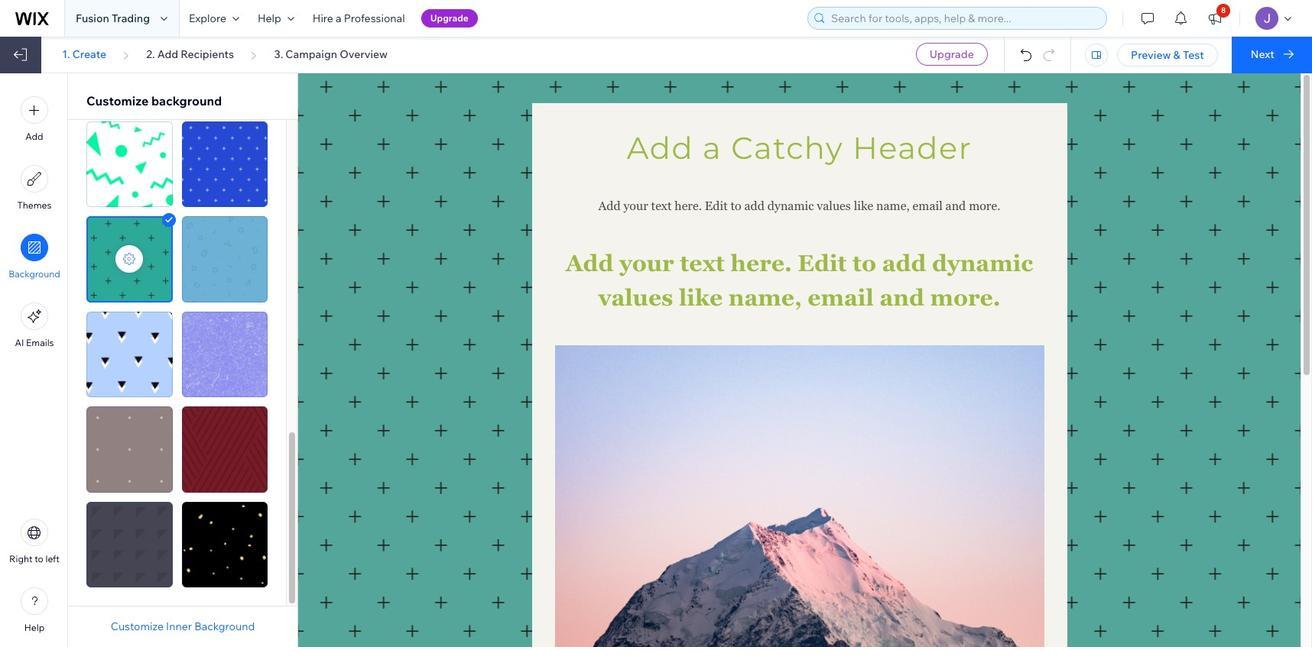 Task type: locate. For each thing, give the bounding box(es) containing it.
1 vertical spatial background
[[194, 620, 255, 634]]

add
[[745, 199, 765, 213], [882, 250, 926, 277]]

a inside "link"
[[336, 11, 342, 25]]

a right hire
[[336, 11, 342, 25]]

0 horizontal spatial upgrade
[[430, 12, 469, 24]]

1 vertical spatial edit
[[798, 250, 847, 277]]

0 horizontal spatial and
[[880, 284, 924, 311]]

values
[[817, 199, 851, 213], [598, 284, 673, 311]]

0 horizontal spatial help button
[[21, 588, 48, 634]]

0 vertical spatial add
[[745, 199, 765, 213]]

edit inside add your text here. edit to add dynamic values like name, email and more.
[[798, 250, 847, 277]]

&
[[1174, 48, 1181, 62]]

add inside button
[[26, 131, 43, 142]]

0 vertical spatial email
[[913, 199, 943, 213]]

0 horizontal spatial name,
[[729, 284, 802, 311]]

1.
[[62, 47, 70, 61]]

1 vertical spatial upgrade
[[930, 47, 974, 61]]

1 vertical spatial like
[[679, 284, 723, 311]]

1 horizontal spatial upgrade button
[[916, 43, 988, 66]]

1 vertical spatial email
[[808, 284, 874, 311]]

0 vertical spatial add your text here. edit to add dynamic values like name, email and more.
[[598, 199, 1001, 213]]

email
[[913, 199, 943, 213], [808, 284, 874, 311]]

1 horizontal spatial name,
[[876, 199, 910, 213]]

1 vertical spatial text
[[680, 250, 725, 277]]

to inside add your text here. edit to add dynamic values like name, email and more.
[[853, 250, 876, 277]]

1. create link
[[62, 47, 106, 61]]

hire a professional link
[[303, 0, 414, 37]]

1 horizontal spatial here.
[[731, 250, 792, 277]]

1 vertical spatial here.
[[731, 250, 792, 277]]

customize
[[86, 93, 149, 109], [111, 620, 164, 634]]

a
[[336, 11, 342, 25], [703, 129, 722, 167]]

1 horizontal spatial add
[[882, 250, 926, 277]]

upgrade right professional on the left of page
[[430, 12, 469, 24]]

preview & test button
[[1117, 44, 1218, 67]]

1 horizontal spatial to
[[731, 199, 742, 213]]

0 vertical spatial help button
[[249, 0, 303, 37]]

next
[[1251, 47, 1275, 61]]

background
[[9, 268, 60, 280], [194, 620, 255, 634]]

1 horizontal spatial a
[[703, 129, 722, 167]]

0 vertical spatial name,
[[876, 199, 910, 213]]

upgrade button right professional on the left of page
[[421, 9, 478, 28]]

2 horizontal spatial to
[[853, 250, 876, 277]]

help
[[258, 11, 281, 25], [24, 622, 45, 634]]

1 vertical spatial add
[[882, 250, 926, 277]]

a for professional
[[336, 11, 342, 25]]

0 horizontal spatial dynamic
[[768, 199, 814, 213]]

2. add recipients link
[[146, 47, 234, 61]]

0 vertical spatial a
[[336, 11, 342, 25]]

to
[[731, 199, 742, 213], [853, 250, 876, 277], [35, 554, 43, 565]]

your
[[624, 199, 648, 213], [619, 250, 674, 277]]

0 vertical spatial dynamic
[[768, 199, 814, 213]]

1 horizontal spatial upgrade
[[930, 47, 974, 61]]

0 horizontal spatial to
[[35, 554, 43, 565]]

trading
[[112, 11, 150, 25]]

background right "inner"
[[194, 620, 255, 634]]

1 horizontal spatial help
[[258, 11, 281, 25]]

explore
[[189, 11, 226, 25]]

2 vertical spatial to
[[35, 554, 43, 565]]

help button up 3.
[[249, 0, 303, 37]]

upgrade
[[430, 12, 469, 24], [930, 47, 974, 61]]

and
[[946, 199, 966, 213], [880, 284, 924, 311]]

0 horizontal spatial text
[[651, 199, 672, 213]]

help button down right to left
[[21, 588, 48, 634]]

1 vertical spatial name,
[[729, 284, 802, 311]]

add your text here. edit to add dynamic values like name, email and more.
[[598, 199, 1001, 213], [566, 250, 1039, 311]]

0 horizontal spatial add
[[745, 199, 765, 213]]

like
[[854, 199, 873, 213], [679, 284, 723, 311]]

1 vertical spatial values
[[598, 284, 673, 311]]

1 horizontal spatial edit
[[798, 250, 847, 277]]

a for catchy
[[703, 129, 722, 167]]

1 horizontal spatial text
[[680, 250, 725, 277]]

1 vertical spatial to
[[853, 250, 876, 277]]

1 vertical spatial a
[[703, 129, 722, 167]]

0 horizontal spatial background
[[9, 268, 60, 280]]

0 vertical spatial customize
[[86, 93, 149, 109]]

customize inner background
[[111, 620, 255, 634]]

0 vertical spatial your
[[624, 199, 648, 213]]

1 horizontal spatial like
[[854, 199, 873, 213]]

0 vertical spatial upgrade
[[430, 12, 469, 24]]

0 vertical spatial edit
[[705, 199, 728, 213]]

help button
[[249, 0, 303, 37], [21, 588, 48, 634]]

background up the ai emails button
[[9, 268, 60, 280]]

overview
[[340, 47, 388, 61]]

upgrade down search for tools, apps, help & more... field
[[930, 47, 974, 61]]

a left catchy
[[703, 129, 722, 167]]

more.
[[969, 199, 1001, 213], [930, 284, 1001, 311]]

add
[[157, 47, 178, 61], [627, 129, 694, 167], [26, 131, 43, 142], [598, 199, 621, 213], [566, 250, 614, 277]]

upgrade button down search for tools, apps, help & more... field
[[916, 43, 988, 66]]

customize left "inner"
[[111, 620, 164, 634]]

0 vertical spatial values
[[817, 199, 851, 213]]

0 horizontal spatial here.
[[675, 199, 702, 213]]

here.
[[675, 199, 702, 213], [731, 250, 792, 277]]

0 vertical spatial here.
[[675, 199, 702, 213]]

1 horizontal spatial dynamic
[[932, 250, 1033, 277]]

1 vertical spatial and
[[880, 284, 924, 311]]

1 vertical spatial customize
[[111, 620, 164, 634]]

help down right to left
[[24, 622, 45, 634]]

1 vertical spatial more.
[[930, 284, 1001, 311]]

0 horizontal spatial email
[[808, 284, 874, 311]]

1 vertical spatial your
[[619, 250, 674, 277]]

1 horizontal spatial help button
[[249, 0, 303, 37]]

0 horizontal spatial values
[[598, 284, 673, 311]]

0 horizontal spatial a
[[336, 11, 342, 25]]

text
[[651, 199, 672, 213], [680, 250, 725, 277]]

edit
[[705, 199, 728, 213], [798, 250, 847, 277]]

more. inside add your text here. edit to add dynamic values like name, email and more.
[[930, 284, 1001, 311]]

1 horizontal spatial background
[[194, 620, 255, 634]]

recipients
[[181, 47, 234, 61]]

hire
[[313, 11, 333, 25]]

campaign
[[286, 47, 337, 61]]

2.
[[146, 47, 155, 61]]

1 horizontal spatial and
[[946, 199, 966, 213]]

dynamic
[[768, 199, 814, 213], [932, 250, 1033, 277]]

3. campaign overview link
[[274, 47, 388, 61]]

here. inside add your text here. edit to add dynamic values like name, email and more.
[[731, 250, 792, 277]]

0 horizontal spatial help
[[24, 622, 45, 634]]

upgrade button
[[421, 9, 478, 28], [916, 43, 988, 66]]

0 vertical spatial upgrade button
[[421, 9, 478, 28]]

test
[[1183, 48, 1204, 62]]

help up 3.
[[258, 11, 281, 25]]

customize background
[[86, 93, 222, 109]]

catchy
[[731, 129, 844, 167]]

0 vertical spatial to
[[731, 199, 742, 213]]

1 vertical spatial help
[[24, 622, 45, 634]]

customize down create
[[86, 93, 149, 109]]

name,
[[876, 199, 910, 213], [729, 284, 802, 311]]

and inside add your text here. edit to add dynamic values like name, email and more.
[[880, 284, 924, 311]]

left
[[45, 554, 60, 565]]



Task type: describe. For each thing, give the bounding box(es) containing it.
header
[[853, 129, 972, 167]]

0 vertical spatial help
[[258, 11, 281, 25]]

0 horizontal spatial upgrade button
[[421, 9, 478, 28]]

0 vertical spatial like
[[854, 199, 873, 213]]

0 vertical spatial background
[[9, 268, 60, 280]]

1. create
[[62, 47, 106, 61]]

3.
[[274, 47, 283, 61]]

next button
[[1232, 37, 1312, 73]]

hire a professional
[[313, 11, 405, 25]]

1 horizontal spatial email
[[913, 199, 943, 213]]

themes
[[17, 200, 52, 211]]

1 vertical spatial upgrade button
[[916, 43, 988, 66]]

themes button
[[17, 165, 52, 211]]

emails
[[26, 337, 54, 349]]

values inside add your text here. edit to add dynamic values like name, email and more.
[[598, 284, 673, 311]]

3. campaign overview
[[274, 47, 388, 61]]

your inside add your text here. edit to add dynamic values like name, email and more.
[[619, 250, 674, 277]]

text inside add your text here. edit to add dynamic values like name, email and more.
[[680, 250, 725, 277]]

fusion trading
[[76, 11, 150, 25]]

customize inner background button
[[111, 620, 255, 634]]

ai
[[15, 337, 24, 349]]

1 vertical spatial add your text here. edit to add dynamic values like name, email and more.
[[566, 250, 1039, 311]]

create
[[72, 47, 106, 61]]

Search for tools, apps, help & more... field
[[827, 8, 1102, 29]]

2. add recipients
[[146, 47, 234, 61]]

inner
[[166, 620, 192, 634]]

8 button
[[1198, 0, 1232, 37]]

customize for customize background
[[86, 93, 149, 109]]

1 vertical spatial dynamic
[[932, 250, 1033, 277]]

ai emails
[[15, 337, 54, 349]]

right to left button
[[9, 519, 60, 565]]

0 vertical spatial text
[[651, 199, 672, 213]]

ai emails button
[[15, 303, 54, 349]]

right to left
[[9, 554, 60, 565]]

professional
[[344, 11, 405, 25]]

name, inside add your text here. edit to add dynamic values like name, email and more.
[[729, 284, 802, 311]]

8
[[1221, 5, 1226, 15]]

fusion
[[76, 11, 109, 25]]

1 horizontal spatial values
[[817, 199, 851, 213]]

background button
[[9, 234, 60, 280]]

add button
[[21, 96, 48, 142]]

0 vertical spatial and
[[946, 199, 966, 213]]

0 vertical spatial more.
[[969, 199, 1001, 213]]

preview
[[1131, 48, 1171, 62]]

add a catchy header
[[627, 129, 972, 167]]

to inside button
[[35, 554, 43, 565]]

email inside add your text here. edit to add dynamic values like name, email and more.
[[808, 284, 874, 311]]

0 horizontal spatial like
[[679, 284, 723, 311]]

customize for customize inner background
[[111, 620, 164, 634]]

1 vertical spatial help button
[[21, 588, 48, 634]]

preview & test
[[1131, 48, 1204, 62]]

right
[[9, 554, 33, 565]]

background
[[151, 93, 222, 109]]

0 horizontal spatial edit
[[705, 199, 728, 213]]



Task type: vqa. For each thing, say whether or not it's contained in the screenshot.
topmost Customize
yes



